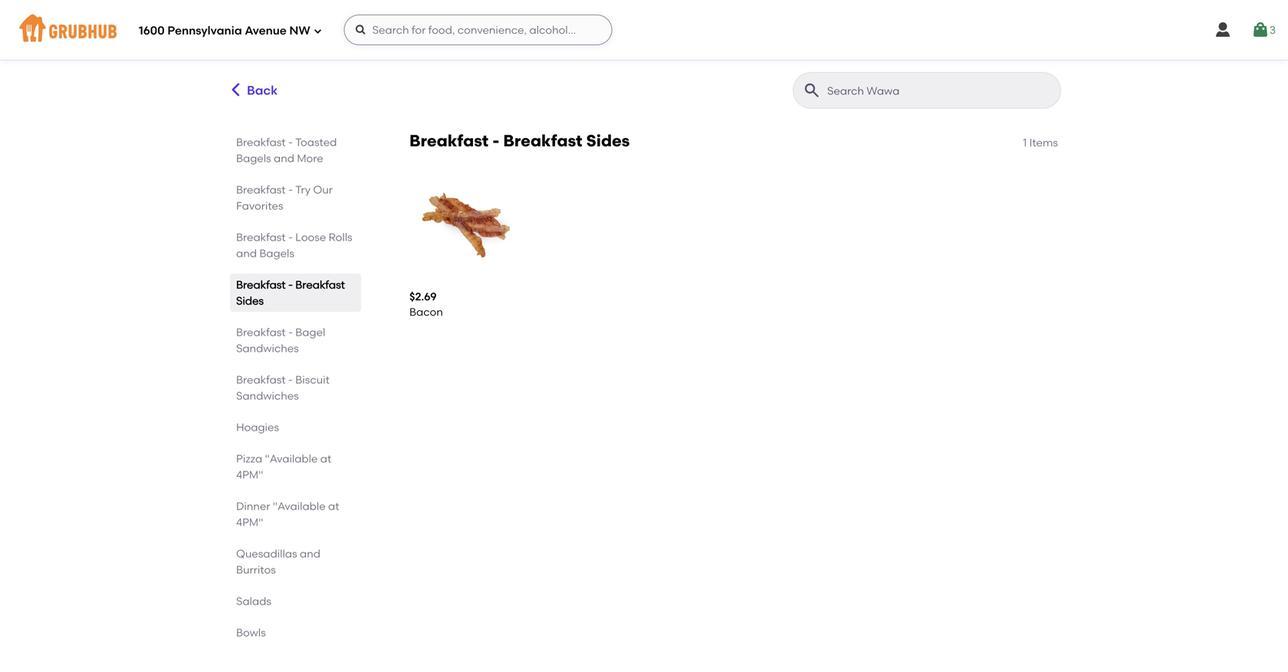 Task type: describe. For each thing, give the bounding box(es) containing it.
breakfast - loose rolls and bagels tab
[[236, 229, 355, 261]]

breakfast for breakfast - bagel sandwiches tab
[[236, 326, 286, 339]]

breakfast for the breakfast - loose rolls and bagels tab
[[236, 231, 286, 244]]

breakfast for breakfast - biscuit sandwiches tab
[[236, 373, 286, 386]]

bowls tab
[[236, 625, 355, 641]]

magnifying glass icon image
[[803, 81, 821, 100]]

and inside 'quesadillas and burritos'
[[300, 547, 320, 560]]

breakfast for breakfast - breakfast sides tab
[[236, 278, 286, 291]]

pizza "available at 4pm" tab
[[236, 451, 355, 483]]

rolls
[[329, 231, 352, 244]]

burritos
[[236, 564, 276, 577]]

back
[[247, 83, 278, 98]]

$2.69 bacon
[[409, 290, 443, 319]]

and for bagels
[[236, 247, 257, 260]]

favorites
[[236, 199, 283, 212]]

caret left icon image
[[228, 82, 244, 98]]

- for breakfast - toasted bagels and more tab
[[288, 136, 293, 149]]

- for the breakfast - loose rolls and bagels tab
[[288, 231, 293, 244]]

breakfast - try our favorites tab
[[236, 182, 355, 214]]

breakfast for breakfast - try our favorites 'tab'
[[236, 183, 286, 196]]

1 horizontal spatial svg image
[[355, 24, 367, 36]]

breakfast - toasted bagels and more
[[236, 136, 337, 165]]

breakfast - loose rolls and bagels
[[236, 231, 352, 260]]

breakfast - bagel sandwiches
[[236, 326, 325, 355]]

quesadillas
[[236, 547, 297, 560]]

pizza
[[236, 452, 262, 465]]

sides inside breakfast - breakfast sides
[[236, 294, 264, 307]]

1 items
[[1023, 136, 1058, 149]]

1
[[1023, 136, 1027, 149]]

"available for dinner
[[273, 500, 326, 513]]

bagels inside breakfast - toasted bagels and more
[[236, 152, 271, 165]]

- for breakfast - breakfast sides tab
[[288, 278, 293, 291]]

"available for pizza
[[265, 452, 318, 465]]

4pm" for pizza "available at 4pm"
[[236, 468, 263, 481]]

breakfast - breakfast sides tab
[[236, 277, 355, 309]]

dinner
[[236, 500, 270, 513]]

1600
[[139, 24, 165, 38]]

breakfast - breakfast sides inside tab
[[236, 278, 345, 307]]

0 horizontal spatial svg image
[[313, 26, 323, 36]]

svg image
[[1251, 21, 1270, 39]]

bagels inside breakfast - loose rolls and bagels
[[259, 247, 294, 260]]

bacon
[[409, 306, 443, 319]]

items
[[1029, 136, 1058, 149]]



Task type: locate. For each thing, give the bounding box(es) containing it.
1600 pennsylvania avenue nw
[[139, 24, 310, 38]]

at for pizza "available at 4pm"
[[320, 452, 331, 465]]

bacon image
[[409, 167, 523, 280]]

0 vertical spatial sides
[[586, 131, 630, 151]]

0 horizontal spatial sides
[[236, 294, 264, 307]]

$2.69
[[409, 290, 437, 303]]

1 vertical spatial sandwiches
[[236, 389, 299, 403]]

0 vertical spatial at
[[320, 452, 331, 465]]

at
[[320, 452, 331, 465], [328, 500, 339, 513]]

"available inside pizza "available at 4pm"
[[265, 452, 318, 465]]

sides
[[586, 131, 630, 151], [236, 294, 264, 307]]

hoagies
[[236, 421, 279, 434]]

nw
[[289, 24, 310, 38]]

sandwiches for biscuit
[[236, 389, 299, 403]]

our
[[313, 183, 333, 196]]

2 4pm" from the top
[[236, 516, 263, 529]]

breakfast - try our favorites
[[236, 183, 333, 212]]

1 sandwiches from the top
[[236, 342, 299, 355]]

sandwiches for bagel
[[236, 342, 299, 355]]

hoagies tab
[[236, 419, 355, 435]]

0 vertical spatial and
[[274, 152, 294, 165]]

and for more
[[274, 152, 294, 165]]

1 4pm" from the top
[[236, 468, 263, 481]]

bagels up favorites
[[236, 152, 271, 165]]

at down pizza "available at 4pm" tab
[[328, 500, 339, 513]]

at inside dinner "available at 4pm"
[[328, 500, 339, 513]]

4pm" inside pizza "available at 4pm"
[[236, 468, 263, 481]]

4pm"
[[236, 468, 263, 481], [236, 516, 263, 529]]

- inside breakfast - try our favorites
[[288, 183, 293, 196]]

biscuit
[[295, 373, 330, 386]]

pizza "available at 4pm"
[[236, 452, 331, 481]]

svg image
[[1214, 21, 1232, 39], [355, 24, 367, 36], [313, 26, 323, 36]]

breakfast for breakfast - toasted bagels and more tab
[[236, 136, 286, 149]]

4pm" down dinner
[[236, 516, 263, 529]]

at down hoagies "tab"
[[320, 452, 331, 465]]

breakfast - bagel sandwiches tab
[[236, 324, 355, 357]]

quesadillas and burritos tab
[[236, 546, 355, 578]]

1 horizontal spatial and
[[274, 152, 294, 165]]

2 vertical spatial and
[[300, 547, 320, 560]]

1 vertical spatial and
[[236, 247, 257, 260]]

sandwiches inside the breakfast - biscuit sandwiches
[[236, 389, 299, 403]]

"available down hoagies "tab"
[[265, 452, 318, 465]]

at inside pizza "available at 4pm"
[[320, 452, 331, 465]]

0 horizontal spatial breakfast - breakfast sides
[[236, 278, 345, 307]]

main navigation navigation
[[0, 0, 1288, 60]]

dinner "available at 4pm"
[[236, 500, 339, 529]]

1 vertical spatial bagels
[[259, 247, 294, 260]]

breakfast inside breakfast - try our favorites
[[236, 183, 286, 196]]

breakfast - toasted bagels and more tab
[[236, 134, 355, 166]]

Search Wawa search field
[[826, 84, 1056, 98]]

sandwiches
[[236, 342, 299, 355], [236, 389, 299, 403]]

4pm" inside dinner "available at 4pm"
[[236, 516, 263, 529]]

breakfast - breakfast sides
[[409, 131, 630, 151], [236, 278, 345, 307]]

sandwiches inside breakfast - bagel sandwiches
[[236, 342, 299, 355]]

1 vertical spatial 4pm"
[[236, 516, 263, 529]]

bowls
[[236, 626, 266, 639]]

1 horizontal spatial breakfast - breakfast sides
[[409, 131, 630, 151]]

bagel
[[295, 326, 325, 339]]

0 vertical spatial breakfast - breakfast sides
[[409, 131, 630, 151]]

- for breakfast - try our favorites 'tab'
[[288, 183, 293, 196]]

- inside breakfast - bagel sandwiches
[[288, 326, 293, 339]]

bagels up breakfast - breakfast sides tab
[[259, 247, 294, 260]]

and inside breakfast - toasted bagels and more
[[274, 152, 294, 165]]

breakfast
[[409, 131, 489, 151], [503, 131, 582, 151], [236, 136, 286, 149], [236, 183, 286, 196], [236, 231, 286, 244], [236, 278, 286, 291], [295, 278, 345, 291], [236, 326, 286, 339], [236, 373, 286, 386]]

breakfast inside the breakfast - biscuit sandwiches
[[236, 373, 286, 386]]

0 vertical spatial "available
[[265, 452, 318, 465]]

and inside breakfast - loose rolls and bagels
[[236, 247, 257, 260]]

3
[[1270, 23, 1276, 36]]

pennsylvania
[[167, 24, 242, 38]]

quesadillas and burritos
[[236, 547, 320, 577]]

1 vertical spatial sides
[[236, 294, 264, 307]]

0 vertical spatial sandwiches
[[236, 342, 299, 355]]

3 button
[[1251, 16, 1276, 44]]

2 horizontal spatial and
[[300, 547, 320, 560]]

avenue
[[245, 24, 287, 38]]

loose
[[295, 231, 326, 244]]

Search for food, convenience, alcohol... search field
[[344, 15, 612, 45]]

2 sandwiches from the top
[[236, 389, 299, 403]]

sandwiches up the breakfast - biscuit sandwiches
[[236, 342, 299, 355]]

breakfast inside breakfast - loose rolls and bagels
[[236, 231, 286, 244]]

- for breakfast - biscuit sandwiches tab
[[288, 373, 293, 386]]

salads tab
[[236, 593, 355, 610]]

breakfast - biscuit sandwiches tab
[[236, 372, 355, 404]]

4pm" down pizza
[[236, 468, 263, 481]]

1 vertical spatial breakfast - breakfast sides
[[236, 278, 345, 307]]

more
[[297, 152, 323, 165]]

dinner "available at 4pm" tab
[[236, 498, 355, 531]]

"available inside dinner "available at 4pm"
[[273, 500, 326, 513]]

bagels
[[236, 152, 271, 165], [259, 247, 294, 260]]

breakfast inside breakfast - bagel sandwiches
[[236, 326, 286, 339]]

1 vertical spatial at
[[328, 500, 339, 513]]

"available down pizza "available at 4pm" tab
[[273, 500, 326, 513]]

0 vertical spatial 4pm"
[[236, 468, 263, 481]]

and down the dinner "available at 4pm" tab
[[300, 547, 320, 560]]

and down favorites
[[236, 247, 257, 260]]

0 horizontal spatial and
[[236, 247, 257, 260]]

2 horizontal spatial svg image
[[1214, 21, 1232, 39]]

- inside the breakfast - biscuit sandwiches
[[288, 373, 293, 386]]

and left more
[[274, 152, 294, 165]]

4pm" for dinner "available at 4pm"
[[236, 516, 263, 529]]

breakfast inside breakfast - toasted bagels and more
[[236, 136, 286, 149]]

try
[[295, 183, 311, 196]]

- inside breakfast - breakfast sides
[[288, 278, 293, 291]]

breakfast - biscuit sandwiches
[[236, 373, 330, 403]]

back button
[[227, 72, 278, 109]]

-
[[492, 131, 499, 151], [288, 136, 293, 149], [288, 183, 293, 196], [288, 231, 293, 244], [288, 278, 293, 291], [288, 326, 293, 339], [288, 373, 293, 386]]

- for breakfast - bagel sandwiches tab
[[288, 326, 293, 339]]

at for dinner "available at 4pm"
[[328, 500, 339, 513]]

"available
[[265, 452, 318, 465], [273, 500, 326, 513]]

- inside breakfast - toasted bagels and more
[[288, 136, 293, 149]]

sandwiches up hoagies
[[236, 389, 299, 403]]

1 vertical spatial "available
[[273, 500, 326, 513]]

- inside breakfast - loose rolls and bagels
[[288, 231, 293, 244]]

0 vertical spatial bagels
[[236, 152, 271, 165]]

salads
[[236, 595, 271, 608]]

toasted
[[295, 136, 337, 149]]

and
[[274, 152, 294, 165], [236, 247, 257, 260], [300, 547, 320, 560]]

1 horizontal spatial sides
[[586, 131, 630, 151]]



Task type: vqa. For each thing, say whether or not it's contained in the screenshot.
Bagels and
yes



